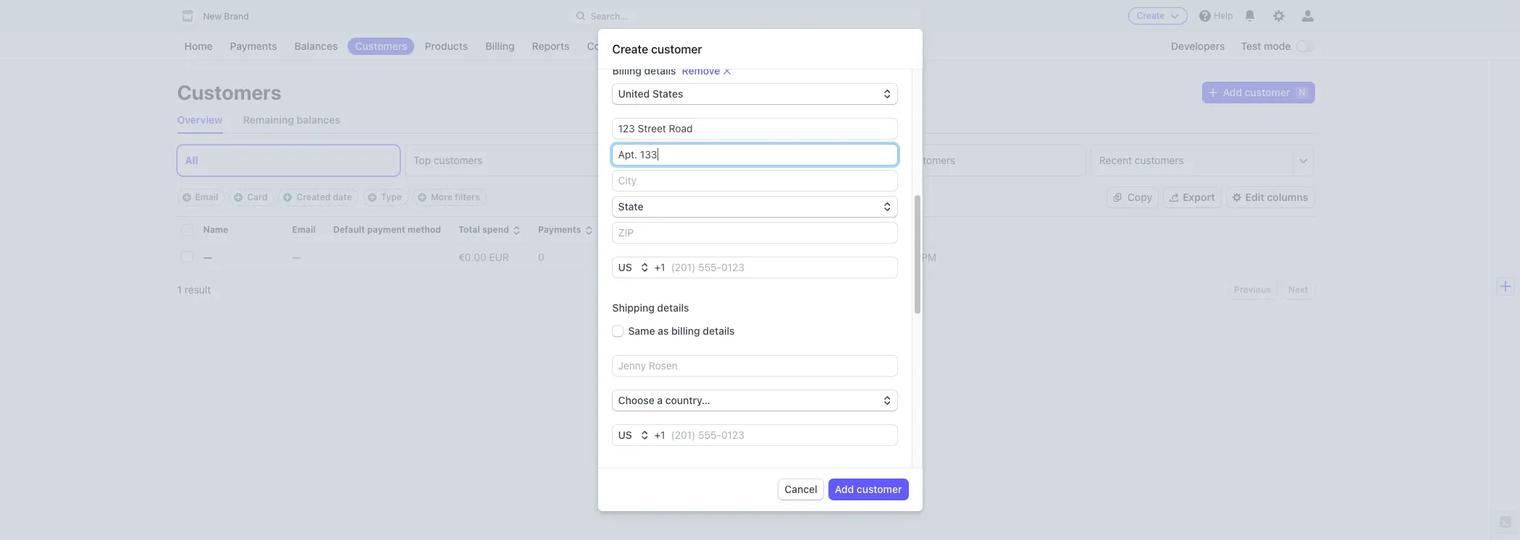 Task type: describe. For each thing, give the bounding box(es) containing it.
same
[[628, 325, 655, 337]]

0 vertical spatial customer
[[651, 43, 702, 56]]

3 eur from the left
[[709, 251, 729, 263]]

Select Item checkbox
[[181, 252, 192, 262]]

previous
[[1234, 285, 1271, 296]]

ZIP text field
[[612, 223, 897, 243]]

previous button
[[1228, 282, 1277, 299]]

City text field
[[612, 171, 897, 191]]

refunds
[[610, 225, 646, 235]]

Address line 1 text field
[[612, 119, 897, 139]]

2 €0.00 eur link from the left
[[610, 245, 678, 269]]

3 €0.00 eur link from the left
[[678, 245, 771, 269]]

name
[[203, 225, 228, 235]]

— for 2nd — link from the right
[[203, 251, 212, 263]]

add created date image
[[284, 193, 292, 202]]

add type image
[[368, 193, 377, 202]]

total
[[458, 225, 480, 235]]

add customer inside button
[[835, 484, 902, 496]]

states
[[652, 88, 683, 100]]

date
[[333, 192, 352, 203]]

create for create
[[1137, 10, 1165, 21]]

billing link
[[478, 38, 522, 55]]

search…
[[591, 11, 628, 21]]

test mode
[[1241, 40, 1291, 52]]

payment
[[367, 225, 405, 235]]

connect
[[587, 40, 627, 52]]

remaining balances link
[[243, 107, 340, 133]]

repeat
[[871, 154, 904, 167]]

same as billing details
[[628, 325, 735, 337]]

7:21
[[897, 251, 919, 263]]

products
[[425, 40, 468, 52]]

Select All checkbox
[[181, 225, 192, 235]]

remove button
[[682, 64, 732, 78]]

2 — link from the left
[[292, 245, 333, 269]]

default
[[333, 225, 365, 235]]

top customers
[[414, 154, 483, 167]]

united states button
[[612, 84, 897, 104]]

add inside button
[[835, 484, 854, 496]]

1 horizontal spatial customers
[[355, 40, 407, 52]]

add customer button
[[829, 480, 908, 500]]

new
[[203, 11, 222, 22]]

Jenny Rosen text field
[[612, 356, 897, 377]]

mode
[[1264, 40, 1291, 52]]

1 horizontal spatial svg image
[[1209, 88, 1217, 97]]

billing for billing
[[485, 40, 515, 52]]

(201) 555-0123 telephone field
[[665, 258, 897, 278]]

customers link
[[348, 38, 415, 55]]

new brand button
[[177, 6, 263, 26]]

choose a country… button
[[612, 391, 897, 411]]

customers for recent customers
[[1135, 154, 1184, 167]]

balances
[[294, 40, 338, 52]]

export button
[[1164, 188, 1221, 208]]

copy button
[[1107, 188, 1158, 208]]

recent
[[1099, 154, 1132, 167]]

€0.00 for first '€0.00 eur' link from left
[[458, 251, 486, 263]]

oct
[[859, 251, 876, 263]]

new brand
[[203, 11, 249, 22]]

all
[[185, 154, 198, 167]]

developers
[[1171, 40, 1225, 52]]

top customers link
[[406, 146, 628, 176]]

created for created date
[[297, 192, 331, 203]]

copy
[[1128, 191, 1152, 204]]

export
[[1183, 191, 1215, 204]]

first-time customers
[[642, 154, 739, 167]]

1 — link from the left
[[203, 245, 246, 269]]

1 vertical spatial customers
[[177, 80, 281, 104]]

more for more filters
[[431, 192, 453, 203]]

cancel button
[[779, 480, 823, 500]]

billing
[[671, 325, 700, 337]]

customers for top customers
[[434, 154, 483, 167]]

united
[[618, 88, 650, 100]]

products link
[[417, 38, 475, 55]]

payments link
[[223, 38, 284, 55]]

customers for repeat customers
[[906, 154, 955, 167]]

home link
[[177, 38, 220, 55]]

home
[[184, 40, 213, 52]]

edit columns
[[1245, 191, 1308, 204]]

1 for (201) 555-0123 telephone field
[[661, 429, 665, 442]]

add card image
[[234, 193, 243, 202]]

repeat customers link
[[863, 146, 1086, 176]]

oct 17, 7:21 pm
[[859, 251, 937, 263]]

0 vertical spatial add
[[1223, 86, 1242, 98]]

overview link
[[177, 107, 223, 133]]

Address line 2 text field
[[612, 145, 897, 165]]

method
[[408, 225, 441, 235]]

created for created
[[859, 225, 894, 235]]

1 horizontal spatial payments
[[538, 225, 581, 235]]

— for second — link from left
[[292, 251, 301, 263]]

svg image inside copy popup button
[[1113, 193, 1122, 202]]

united states
[[618, 88, 683, 100]]

1 result
[[177, 284, 211, 296]]

next
[[1288, 285, 1308, 296]]

2 horizontal spatial customer
[[1245, 86, 1290, 98]]

spend
[[482, 225, 509, 235]]

more for more
[[645, 40, 669, 52]]

next button
[[1283, 282, 1314, 299]]

repeat customers
[[871, 154, 955, 167]]



Task type: locate. For each thing, give the bounding box(es) containing it.
1 for (201) 555-0123 phone field
[[661, 261, 665, 274]]

0 vertical spatial payments
[[230, 40, 277, 52]]

add
[[1223, 86, 1242, 98], [835, 484, 854, 496]]

customers right "top"
[[434, 154, 483, 167]]

€0.00 eur down zip text field
[[678, 251, 729, 263]]

+ 1 for (201) 555-0123 phone field
[[654, 261, 665, 274]]

customers right repeat
[[906, 154, 955, 167]]

0 horizontal spatial add customer
[[835, 484, 902, 496]]

country…
[[665, 395, 710, 407]]

0 horizontal spatial customers
[[177, 80, 281, 104]]

€0.00 up shipping details
[[678, 251, 706, 263]]

email down the add created date "icon"
[[292, 225, 316, 235]]

remaining balances
[[243, 114, 340, 126]]

0 horizontal spatial —
[[203, 251, 212, 263]]

1 horizontal spatial created
[[859, 225, 894, 235]]

€0.00 eur link down refunds
[[610, 245, 678, 269]]

customers up copy
[[1135, 154, 1184, 167]]

1 horizontal spatial create
[[1137, 10, 1165, 21]]

€0.00 down refunds
[[610, 251, 638, 263]]

type
[[381, 192, 402, 203]]

remove
[[682, 64, 720, 77]]

1 vertical spatial create
[[612, 43, 648, 56]]

reports
[[532, 40, 570, 52]]

1 horizontal spatial email
[[292, 225, 316, 235]]

1 horizontal spatial billing
[[612, 64, 642, 77]]

1 vertical spatial details
[[657, 302, 689, 314]]

1 + 1 from the top
[[654, 261, 665, 274]]

2 + 1 from the top
[[654, 429, 665, 442]]

billing details
[[612, 64, 676, 77]]

more button
[[638, 38, 691, 55]]

svg image left copy
[[1113, 193, 1122, 202]]

1 vertical spatial email
[[292, 225, 316, 235]]

add customer
[[1223, 86, 1290, 98], [835, 484, 902, 496]]

more inside more button
[[645, 40, 669, 52]]

0 vertical spatial svg image
[[1209, 88, 1217, 97]]

create for create customer
[[612, 43, 648, 56]]

0 vertical spatial details
[[644, 64, 676, 77]]

€0.00 eur down total spend
[[458, 251, 509, 263]]

2 vertical spatial details
[[703, 325, 735, 337]]

create up developers link
[[1137, 10, 1165, 21]]

test
[[1241, 40, 1261, 52]]

pm
[[922, 251, 937, 263]]

n
[[1299, 87, 1305, 98]]

payments down the brand
[[230, 40, 277, 52]]

brand
[[224, 11, 249, 22]]

Search… search field
[[568, 7, 923, 25]]

1 vertical spatial created
[[859, 225, 894, 235]]

1 up shipping details
[[661, 261, 665, 274]]

create inside create button
[[1137, 10, 1165, 21]]

email right 'add email' image
[[195, 192, 218, 203]]

recent customers
[[1099, 154, 1184, 167]]

1 down choose a country…
[[661, 429, 665, 442]]

0 horizontal spatial create
[[612, 43, 648, 56]]

€0.00 for third '€0.00 eur' link
[[678, 251, 706, 263]]

1 vertical spatial billing
[[612, 64, 642, 77]]

customers left products at the top left of the page
[[355, 40, 407, 52]]

2 eur from the left
[[641, 251, 661, 263]]

email inside toolbar
[[195, 192, 218, 203]]

0 vertical spatial created
[[297, 192, 331, 203]]

2 €0.00 eur from the left
[[610, 251, 661, 263]]

2 €0.00 from the left
[[610, 251, 638, 263]]

+ 1 down a
[[654, 429, 665, 442]]

0 vertical spatial billing
[[485, 40, 515, 52]]

result
[[185, 284, 211, 296]]

toolbar
[[177, 189, 486, 206]]

+ 1 up shipping details
[[654, 261, 665, 274]]

default payment method
[[333, 225, 441, 235]]

0 horizontal spatial created
[[297, 192, 331, 203]]

created right the add created date "icon"
[[297, 192, 331, 203]]

connect link
[[580, 38, 635, 55]]

more up billing details
[[645, 40, 669, 52]]

add customer right cancel
[[835, 484, 902, 496]]

1 left result
[[177, 284, 182, 296]]

0 vertical spatial more
[[645, 40, 669, 52]]

1 vertical spatial payments
[[538, 225, 581, 235]]

customers
[[355, 40, 407, 52], [177, 80, 281, 104]]

billing for billing details
[[612, 64, 642, 77]]

eur down zip text field
[[709, 251, 729, 263]]

€0.00 down total
[[458, 251, 486, 263]]

17,
[[879, 251, 894, 263]]

0 vertical spatial +
[[654, 261, 661, 274]]

created up oct on the right of the page
[[859, 225, 894, 235]]

tab list down address line 1 text box
[[177, 146, 1314, 176]]

customers
[[434, 154, 483, 167], [690, 154, 739, 167], [906, 154, 955, 167], [1135, 154, 1184, 167]]

top
[[414, 154, 431, 167]]

2 vertical spatial customer
[[857, 484, 902, 496]]

3 €0.00 from the left
[[678, 251, 706, 263]]

— link
[[203, 245, 246, 269], [292, 245, 333, 269]]

tab list down united states popup button
[[177, 107, 1314, 134]]

customers up overview
[[177, 80, 281, 104]]

0 horizontal spatial payments
[[230, 40, 277, 52]]

0 vertical spatial customers
[[355, 40, 407, 52]]

+ 1
[[654, 261, 665, 274], [654, 429, 665, 442]]

customer
[[651, 43, 702, 56], [1245, 86, 1290, 98], [857, 484, 902, 496]]

edit
[[1245, 191, 1264, 204]]

€0.00 eur link
[[458, 245, 538, 269], [610, 245, 678, 269], [678, 245, 771, 269]]

more right add more filters image on the left
[[431, 192, 453, 203]]

2 tab list from the top
[[177, 146, 1314, 176]]

tab list
[[177, 107, 1314, 134], [177, 146, 1314, 176]]

toolbar containing email
[[177, 189, 486, 206]]

1 vertical spatial tab list
[[177, 146, 1314, 176]]

1 vertical spatial customer
[[1245, 86, 1290, 98]]

create customer
[[612, 43, 702, 56]]

+ down a
[[654, 429, 661, 442]]

created date
[[297, 192, 352, 203]]

0 horizontal spatial billing
[[485, 40, 515, 52]]

1 €0.00 from the left
[[458, 251, 486, 263]]

eur down refunds
[[641, 251, 661, 263]]

(201) 555-0123 telephone field
[[665, 426, 897, 446]]

0 horizontal spatial €0.00
[[458, 251, 486, 263]]

1 €0.00 eur from the left
[[458, 251, 509, 263]]

as
[[658, 325, 669, 337]]

a
[[657, 395, 663, 407]]

+ for (201) 555-0123 telephone field
[[654, 429, 661, 442]]

open overflow menu image
[[1300, 156, 1308, 165]]

svg image
[[1209, 88, 1217, 97], [1113, 193, 1122, 202]]

created inside toolbar
[[297, 192, 331, 203]]

1 €0.00 eur link from the left
[[458, 245, 538, 269]]

1 horizontal spatial add
[[1223, 86, 1242, 98]]

edit columns button
[[1227, 188, 1314, 208]]

1 + from the top
[[654, 261, 661, 274]]

create
[[1137, 10, 1165, 21], [612, 43, 648, 56]]

details up same as billing details
[[657, 302, 689, 314]]

0
[[538, 251, 544, 263]]

0 vertical spatial + 1
[[654, 261, 665, 274]]

add down test
[[1223, 86, 1242, 98]]

billing up the united
[[612, 64, 642, 77]]

1 customers from the left
[[434, 154, 483, 167]]

€0.00
[[458, 251, 486, 263], [610, 251, 638, 263], [678, 251, 706, 263]]

2 + from the top
[[654, 429, 661, 442]]

2 vertical spatial 1
[[661, 429, 665, 442]]

— link down "default" in the top left of the page
[[292, 245, 333, 269]]

eur down spend
[[489, 251, 509, 263]]

+ 1 for (201) 555-0123 telephone field
[[654, 429, 665, 442]]

1 vertical spatial +
[[654, 429, 661, 442]]

0 horizontal spatial customer
[[651, 43, 702, 56]]

filters
[[455, 192, 480, 203]]

1 eur from the left
[[489, 251, 509, 263]]

1 vertical spatial + 1
[[654, 429, 665, 442]]

€0.00 eur
[[458, 251, 509, 263], [610, 251, 661, 263], [678, 251, 729, 263]]

€0.00 for second '€0.00 eur' link from right
[[610, 251, 638, 263]]

2 — from the left
[[292, 251, 301, 263]]

remaining
[[243, 114, 294, 126]]

0 horizontal spatial — link
[[203, 245, 246, 269]]

1 vertical spatial more
[[431, 192, 453, 203]]

oct 17, 7:21 pm link
[[859, 245, 1314, 269]]

payments up 0 link in the top of the page
[[538, 225, 581, 235]]

€0.00 eur for second '€0.00 eur' link from right
[[610, 251, 661, 263]]

create button
[[1128, 7, 1188, 25]]

details right billing
[[703, 325, 735, 337]]

3 customers from the left
[[906, 154, 955, 167]]

2 customers from the left
[[690, 154, 739, 167]]

1 horizontal spatial add customer
[[1223, 86, 1290, 98]]

0 horizontal spatial email
[[195, 192, 218, 203]]

0 link
[[538, 245, 610, 269]]

choose a country…
[[618, 395, 710, 407]]

0 horizontal spatial more
[[431, 192, 453, 203]]

2 horizontal spatial €0.00 eur
[[678, 251, 729, 263]]

add customer left n
[[1223, 86, 1290, 98]]

0 horizontal spatial svg image
[[1113, 193, 1122, 202]]

details down create customer
[[644, 64, 676, 77]]

0 vertical spatial email
[[195, 192, 218, 203]]

more filters
[[431, 192, 480, 203]]

1 horizontal spatial more
[[645, 40, 669, 52]]

first-
[[642, 154, 667, 167]]

details for shipping details
[[657, 302, 689, 314]]

0 horizontal spatial eur
[[489, 251, 509, 263]]

time
[[667, 154, 687, 167]]

1 horizontal spatial — link
[[292, 245, 333, 269]]

add more filters image
[[418, 193, 426, 202]]

1 vertical spatial add
[[835, 484, 854, 496]]

—
[[203, 251, 212, 263], [292, 251, 301, 263]]

2 horizontal spatial €0.00
[[678, 251, 706, 263]]

add right cancel
[[835, 484, 854, 496]]

tab list containing overview
[[177, 107, 1314, 134]]

billing left reports
[[485, 40, 515, 52]]

— link down name
[[203, 245, 246, 269]]

1 horizontal spatial eur
[[641, 251, 661, 263]]

1 vertical spatial 1
[[177, 284, 182, 296]]

€0.00 eur for third '€0.00 eur' link
[[678, 251, 729, 263]]

shipping details
[[612, 302, 689, 314]]

balances
[[297, 114, 340, 126]]

customers right the time
[[690, 154, 739, 167]]

developers link
[[1164, 38, 1232, 55]]

details
[[644, 64, 676, 77], [657, 302, 689, 314], [703, 325, 735, 337]]

3 €0.00 eur from the left
[[678, 251, 729, 263]]

€0.00 eur link down zip text field
[[678, 245, 771, 269]]

0 vertical spatial create
[[1137, 10, 1165, 21]]

recent customers link
[[1091, 146, 1293, 176]]

add email image
[[182, 193, 191, 202]]

card
[[247, 192, 268, 203]]

overview
[[177, 114, 223, 126]]

create up billing details
[[612, 43, 648, 56]]

1 horizontal spatial €0.00
[[610, 251, 638, 263]]

eur
[[489, 251, 509, 263], [641, 251, 661, 263], [709, 251, 729, 263]]

1 horizontal spatial €0.00 eur
[[610, 251, 661, 263]]

1 tab list from the top
[[177, 107, 1314, 134]]

0 horizontal spatial add
[[835, 484, 854, 496]]

1 horizontal spatial customer
[[857, 484, 902, 496]]

— right select item checkbox
[[203, 251, 212, 263]]

cancel
[[785, 484, 817, 496]]

all link
[[177, 146, 400, 176]]

1 horizontal spatial —
[[292, 251, 301, 263]]

created
[[297, 192, 331, 203], [859, 225, 894, 235]]

balances link
[[287, 38, 345, 55]]

shipping
[[612, 302, 655, 314]]

+ for (201) 555-0123 phone field
[[654, 261, 661, 274]]

0 horizontal spatial €0.00 eur
[[458, 251, 509, 263]]

€0.00 eur for first '€0.00 eur' link from left
[[458, 251, 509, 263]]

2 horizontal spatial eur
[[709, 251, 729, 263]]

tab list containing all
[[177, 146, 1314, 176]]

svg image down developers link
[[1209, 88, 1217, 97]]

more inside toolbar
[[431, 192, 453, 203]]

details for billing details
[[644, 64, 676, 77]]

1 vertical spatial svg image
[[1113, 193, 1122, 202]]

customer inside button
[[857, 484, 902, 496]]

columns
[[1267, 191, 1308, 204]]

€0.00 eur link down spend
[[458, 245, 538, 269]]

1 — from the left
[[203, 251, 212, 263]]

1 vertical spatial add customer
[[835, 484, 902, 496]]

reports link
[[525, 38, 577, 55]]

+ up shipping details
[[654, 261, 661, 274]]

— down the add created date "icon"
[[292, 251, 301, 263]]

0 vertical spatial 1
[[661, 261, 665, 274]]

choose
[[618, 395, 655, 407]]

first-time customers link
[[634, 146, 857, 176]]

€0.00 eur down refunds
[[610, 251, 661, 263]]

0 vertical spatial tab list
[[177, 107, 1314, 134]]

0 vertical spatial add customer
[[1223, 86, 1290, 98]]

4 customers from the left
[[1135, 154, 1184, 167]]



Task type: vqa. For each thing, say whether or not it's contained in the screenshot.
toolbar
yes



